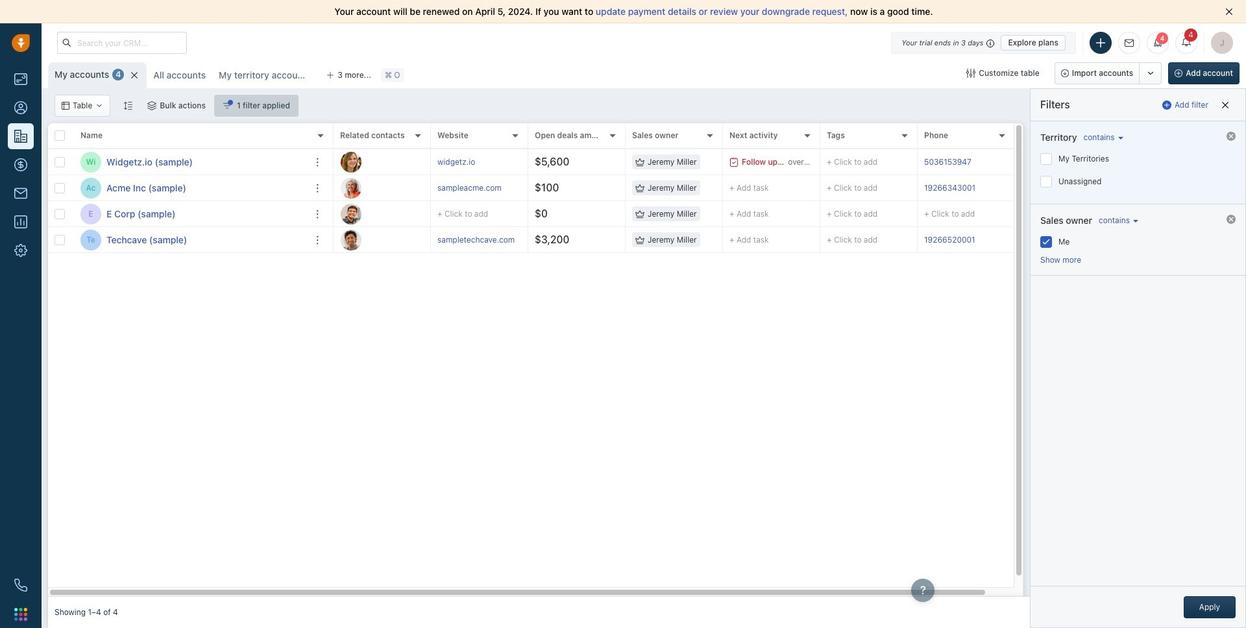 Task type: describe. For each thing, give the bounding box(es) containing it.
1 row group from the left
[[48, 149, 334, 253]]

close image
[[1226, 8, 1234, 16]]

2 j image from the top
[[341, 204, 362, 224]]

2 row group from the left
[[334, 149, 1041, 253]]

freshworks switcher image
[[14, 608, 27, 621]]

1 j image from the top
[[341, 152, 362, 172]]



Task type: vqa. For each thing, say whether or not it's contained in the screenshot.
Search fields text box
no



Task type: locate. For each thing, give the bounding box(es) containing it.
j image up l image
[[341, 152, 362, 172]]

group
[[1055, 62, 1162, 84]]

l image
[[341, 178, 362, 198]]

1 vertical spatial j image
[[341, 204, 362, 224]]

0 vertical spatial j image
[[341, 152, 362, 172]]

row group
[[48, 149, 334, 253], [334, 149, 1041, 253]]

j image up s image at the top
[[341, 204, 362, 224]]

j image
[[341, 152, 362, 172], [341, 204, 362, 224]]

Search your CRM... text field
[[57, 32, 187, 54]]

row
[[48, 123, 334, 149]]

style_myh0__igzzd8unmi image
[[124, 101, 133, 110]]

phone element
[[8, 573, 34, 599]]

container_wx8msf4aqz5i3rn1 image
[[967, 69, 976, 78], [96, 102, 103, 110], [636, 157, 645, 167], [730, 157, 739, 167], [636, 209, 645, 218]]

phone image
[[14, 579, 27, 592]]

column header
[[74, 123, 334, 149]]

press space to select this row. row
[[48, 149, 334, 175], [334, 149, 1041, 175], [48, 175, 334, 201], [334, 175, 1041, 201], [48, 201, 334, 227], [334, 201, 1041, 227], [48, 227, 334, 253], [334, 227, 1041, 253]]

send email image
[[1125, 39, 1134, 47]]

grid
[[48, 123, 1041, 597]]

s image
[[341, 230, 362, 250]]

container_wx8msf4aqz5i3rn1 image
[[148, 101, 157, 110], [223, 101, 232, 110], [62, 102, 69, 110], [636, 183, 645, 193], [636, 235, 645, 244]]



